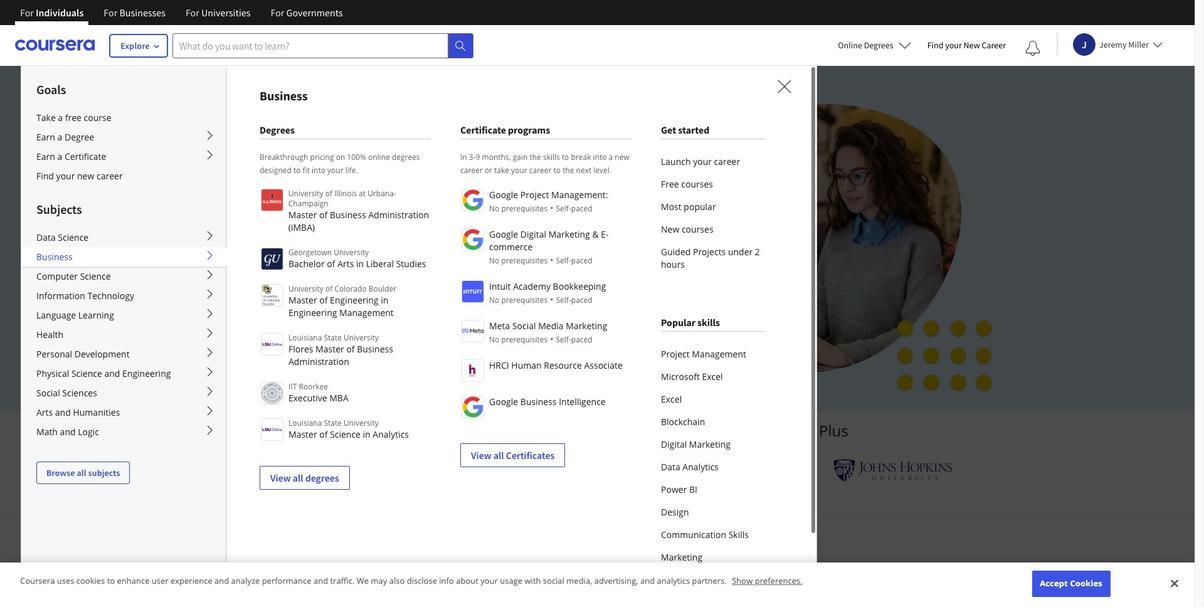 Task type: vqa. For each thing, say whether or not it's contained in the screenshot.
Project within the 'Google Project Management: No prerequisites • Self-paced'
yes



Task type: locate. For each thing, give the bounding box(es) containing it.
0 vertical spatial digital
[[521, 228, 547, 240]]

paced down management:
[[571, 203, 593, 214]]

career
[[982, 40, 1006, 51]]

your down gain
[[511, 165, 527, 176]]

1 partnername logo image from the top
[[462, 189, 484, 211]]

1 vertical spatial degrees
[[260, 124, 295, 136]]

0 vertical spatial free
[[661, 178, 679, 190]]

take a free course link
[[21, 108, 227, 127]]

4 self- from the top
[[556, 334, 571, 345]]

in inside unlimited access to 7,000+ world-class courses, hands-on projects, and job-ready certificate programs—all included in your subscription
[[606, 198, 618, 217]]

0 horizontal spatial project
[[521, 189, 549, 201]]

social inside meta social media marketing no prerequisites • self-paced
[[513, 320, 536, 332]]

arts up "colorado"
[[338, 258, 354, 270]]

no inside meta social media marketing no prerequisites • self-paced
[[489, 334, 500, 345]]

browse all subjects
[[46, 467, 120, 479]]

3 partnername logo image from the top
[[462, 280, 484, 303]]

1 • from the top
[[550, 202, 554, 214]]

state down mba
[[324, 418, 342, 429]]

0 horizontal spatial view
[[270, 472, 291, 484]]

3 self- from the top
[[556, 295, 571, 306]]

degrees up the 'breakthrough'
[[260, 124, 295, 136]]

degrees
[[392, 152, 420, 163], [305, 472, 339, 484]]

guided projects under 2 hours
[[661, 246, 760, 270]]

view all degrees
[[270, 472, 339, 484]]

earn down take
[[36, 131, 55, 143]]

1 self- from the top
[[556, 203, 571, 214]]

0 horizontal spatial data
[[36, 232, 56, 243]]

self- down management:
[[556, 203, 571, 214]]

and down social sciences on the left bottom of the page
[[55, 407, 71, 419]]

1 vertical spatial google
[[489, 228, 518, 240]]

0 vertical spatial the
[[530, 152, 541, 163]]

1 vertical spatial management
[[692, 348, 747, 360]]

find left the career
[[928, 40, 944, 51]]

find inside explore menu element
[[36, 170, 54, 182]]

2 louisiana from the top
[[289, 418, 322, 429]]

1 courses from the top
[[682, 178, 713, 190]]

social right meta on the left bottom of page
[[513, 320, 536, 332]]

social
[[543, 576, 565, 587]]

louisiana inside louisiana state university master of science in analytics
[[289, 418, 322, 429]]

earn down earn a degree
[[36, 151, 55, 163]]

self- up bookkeeping
[[556, 255, 571, 266]]

find for find your new career
[[36, 170, 54, 182]]

google inside google digital marketing & e- commerce no prerequisites • self-paced
[[489, 228, 518, 240]]

user
[[152, 576, 169, 587]]

new left the career
[[964, 40, 981, 51]]

2 louisiana state university logo image from the top
[[261, 419, 284, 441]]

1 vertical spatial certificate
[[65, 151, 106, 163]]

colorado
[[335, 284, 367, 294]]

subscription
[[267, 220, 346, 239]]

all for subjects
[[77, 467, 86, 479]]

a down earn a degree
[[57, 151, 62, 163]]

information technology
[[36, 290, 134, 302]]

0 vertical spatial new
[[964, 40, 981, 51]]

1 horizontal spatial degrees
[[392, 152, 420, 163]]

1 prerequisites from the top
[[502, 203, 548, 214]]

list item
[[661, 569, 766, 606]]

1 paced from the top
[[571, 203, 593, 214]]

science down mba
[[330, 429, 361, 440]]

4 for from the left
[[271, 6, 285, 19]]

unlimited access to 7,000+ world-class courses, hands-on projects, and job-ready certificate programs—all included in your subscription
[[234, 176, 618, 239]]

4 • from the top
[[550, 333, 554, 345]]

no inside the google project management: no prerequisites • self-paced
[[489, 203, 500, 214]]

self- inside intuit academy bookkeeping no prerequisites • self-paced
[[556, 295, 571, 306]]

4 partnername logo image from the top
[[462, 320, 484, 343]]

coursera plus image
[[234, 118, 425, 137]]

to
[[562, 152, 569, 163], [294, 165, 301, 176], [554, 165, 561, 176], [346, 176, 359, 195], [107, 576, 115, 587]]

1 horizontal spatial management
[[692, 348, 747, 360]]

0 horizontal spatial the
[[530, 152, 541, 163]]

prerequisites down courses, on the top left of page
[[502, 203, 548, 214]]

into inside in 3-9 months, gain the skills to break into a new career or take your career to the next level.
[[593, 152, 607, 163]]

0 vertical spatial new
[[615, 152, 630, 163]]

online degrees
[[838, 40, 894, 51]]

launch your career
[[661, 156, 741, 168]]

0 horizontal spatial social
[[36, 387, 60, 399]]

courses inside "link"
[[682, 178, 713, 190]]

google inside the google project management: no prerequisites • self-paced
[[489, 189, 518, 201]]

1 for from the left
[[20, 6, 34, 19]]

0 vertical spatial earn
[[36, 131, 55, 143]]

1 state from the top
[[324, 333, 342, 343]]

jeremy
[[1100, 39, 1127, 50]]

science for computer
[[80, 270, 111, 282]]

courses down popular
[[682, 223, 714, 235]]

2 earn from the top
[[36, 151, 55, 163]]

2 • from the top
[[550, 254, 554, 266]]

math
[[36, 426, 58, 438]]

1 vertical spatial plus
[[738, 557, 777, 584]]

your down projects,
[[234, 220, 263, 239]]

2 horizontal spatial all
[[494, 449, 504, 462]]

new down the most
[[661, 223, 680, 235]]

universities
[[522, 420, 602, 441]]

the left the "next"
[[563, 165, 574, 176]]

pricing
[[310, 152, 334, 163]]

university of colorado boulder logo image
[[261, 284, 284, 307]]

1 vertical spatial new
[[661, 223, 680, 235]]

day inside button
[[286, 310, 302, 323]]

0 vertical spatial arts
[[338, 258, 354, 270]]

day left money-
[[326, 340, 342, 352]]

break
[[571, 152, 591, 163]]

university of illinois at urbana-champaign image
[[243, 461, 340, 481]]

0 vertical spatial google
[[489, 189, 518, 201]]

free courses link
[[661, 173, 766, 196]]

into up level.
[[593, 152, 607, 163]]

into
[[593, 152, 607, 163], [312, 165, 326, 176]]

partnername logo image for meta social media marketing
[[462, 320, 484, 343]]

2 partnername logo image from the top
[[462, 228, 484, 251]]

(imba)
[[289, 221, 315, 233]]

1 google from the top
[[489, 189, 518, 201]]

/year
[[266, 340, 289, 352]]

data for data science
[[36, 232, 56, 243]]

1 horizontal spatial the
[[563, 165, 574, 176]]

into inside breakthrough pricing on 100% online degrees designed to fit into your life.
[[312, 165, 326, 176]]

free up the most
[[661, 178, 679, 190]]

self- inside the google project management: no prerequisites • self-paced
[[556, 203, 571, 214]]

1 horizontal spatial all
[[293, 472, 303, 484]]

0 vertical spatial courses
[[682, 178, 713, 190]]

prerequisites down academy
[[502, 295, 548, 306]]

roorkee
[[299, 382, 328, 392]]

view for view all degrees
[[270, 472, 291, 484]]

0 vertical spatial degrees
[[392, 152, 420, 163]]

0 vertical spatial engineering
[[330, 294, 379, 306]]

in up e-
[[606, 198, 618, 217]]

with left '14-'
[[291, 340, 311, 352]]

performance
[[262, 576, 312, 587]]

1 vertical spatial data
[[661, 461, 681, 473]]

leading
[[467, 420, 518, 441]]

of up anytime
[[327, 258, 335, 270]]

0 vertical spatial plus
[[819, 420, 849, 441]]

google image
[[480, 459, 547, 483]]

certificate
[[385, 198, 449, 217]]

• inside intuit academy bookkeeping no prerequisites • self-paced
[[550, 294, 554, 306]]

state inside louisiana state university flores master of business administration
[[324, 333, 342, 343]]

courses for new courses
[[682, 223, 714, 235]]

partnername logo image
[[462, 189, 484, 211], [462, 228, 484, 251], [462, 280, 484, 303], [462, 320, 484, 343], [462, 360, 484, 382], [462, 396, 484, 419]]

view inside degrees list
[[270, 472, 291, 484]]

0 vertical spatial on
[[336, 152, 345, 163]]

and inside unlimited access to 7,000+ world-class courses, hands-on projects, and job-ready certificate programs—all included in your subscription
[[292, 198, 317, 217]]

louisiana state university logo image
[[261, 333, 284, 356], [261, 419, 284, 441]]

6 partnername logo image from the top
[[462, 396, 484, 419]]

champaign
[[289, 198, 329, 209]]

in 3-9 months, gain the skills to break into a new career or take your career to the next level.
[[461, 152, 630, 176]]

sas image
[[661, 461, 709, 481]]

ready
[[345, 198, 382, 217]]

1 horizontal spatial degrees
[[864, 40, 894, 51]]

state inside louisiana state university master of science in analytics
[[324, 418, 342, 429]]

prerequisites inside intuit academy bookkeeping no prerequisites • self-paced
[[502, 295, 548, 306]]

coursera inside 'privacy' alert dialog
[[20, 576, 55, 587]]

hours
[[661, 259, 685, 270]]

arts inside popup button
[[36, 407, 53, 419]]

science down subjects
[[58, 232, 89, 243]]

1 vertical spatial into
[[312, 165, 326, 176]]

illinois
[[335, 188, 357, 199]]

e-
[[601, 228, 609, 240]]

certificate
[[461, 124, 506, 136], [65, 151, 106, 163]]

louisiana state university logo image left flores
[[261, 333, 284, 356]]

the right gain
[[530, 152, 541, 163]]

1 horizontal spatial free
[[661, 178, 679, 190]]

google up leading
[[489, 396, 518, 408]]

0 vertical spatial view
[[471, 449, 492, 462]]

1 vertical spatial excel
[[661, 393, 682, 405]]

/month, cancel anytime
[[249, 281, 353, 293]]

1 vertical spatial administration
[[289, 356, 349, 368]]

coursera
[[751, 420, 816, 441], [652, 557, 734, 584], [20, 576, 55, 587]]

275+
[[429, 420, 463, 441]]

1 horizontal spatial skills
[[698, 316, 720, 329]]

project up microsoft
[[661, 348, 690, 360]]

2 for from the left
[[104, 6, 117, 19]]

learn from 275+ leading universities and companies with coursera plus
[[347, 420, 849, 441]]

anytime
[[317, 281, 353, 293]]

for for universities
[[186, 6, 199, 19]]

2 google from the top
[[489, 228, 518, 240]]

a left free
[[58, 112, 63, 124]]

skills
[[543, 152, 560, 163], [698, 316, 720, 329]]

paced
[[571, 203, 593, 214], [571, 255, 593, 266], [571, 295, 593, 306], [571, 334, 593, 345]]

0 horizontal spatial degrees
[[260, 124, 295, 136]]

university inside the georgetown university bachelor of arts in liberal studies
[[334, 247, 369, 258]]

1 vertical spatial project
[[661, 348, 690, 360]]

• down media
[[550, 333, 554, 345]]

3 for from the left
[[186, 6, 199, 19]]

1 earn from the top
[[36, 131, 55, 143]]

0 horizontal spatial on
[[336, 152, 345, 163]]

1 vertical spatial find
[[36, 170, 54, 182]]

view inside certificate programs list
[[471, 449, 492, 462]]

2 vertical spatial google
[[489, 396, 518, 408]]

physical science and engineering
[[36, 368, 171, 380]]

sciences
[[62, 387, 97, 399]]

master down '/month, cancel anytime'
[[289, 294, 317, 306]]

paced down bookkeeping
[[571, 295, 593, 306]]

0 horizontal spatial arts
[[36, 407, 53, 419]]

help center image
[[1163, 575, 1178, 590]]

free
[[661, 178, 679, 190], [304, 310, 324, 323]]

4 no from the top
[[489, 334, 500, 345]]

data inside popular skills list
[[661, 461, 681, 473]]

master right flores
[[316, 343, 344, 355]]

1 horizontal spatial day
[[326, 340, 342, 352]]

analytics left 275+
[[373, 429, 409, 440]]

language learning button
[[21, 306, 227, 325]]

1 louisiana state university logo image from the top
[[261, 333, 284, 356]]

google down take
[[489, 189, 518, 201]]

explore
[[121, 40, 150, 51]]

georgetown
[[289, 247, 332, 258]]

None search field
[[173, 33, 474, 58]]

new inside in 3-9 months, gain the skills to break into a new career or take your career to the next level.
[[615, 152, 630, 163]]

administration down urbana-
[[368, 209, 429, 221]]

1 no from the top
[[489, 203, 500, 214]]

data inside "dropdown button"
[[36, 232, 56, 243]]

administration down '14-'
[[289, 356, 349, 368]]

courses
[[682, 178, 713, 190], [682, 223, 714, 235]]

state down trial
[[324, 333, 342, 343]]

of down executive
[[320, 429, 328, 440]]

3 • from the top
[[550, 294, 554, 306]]

marketing inside google digital marketing & e- commerce no prerequisites • self-paced
[[549, 228, 590, 240]]

microsoft excel link
[[661, 366, 766, 388]]

1 horizontal spatial arts
[[338, 258, 354, 270]]

0 horizontal spatial all
[[77, 467, 86, 479]]

university of colorado boulder master of engineering in engineering management
[[289, 284, 397, 319]]

1 vertical spatial courses
[[682, 223, 714, 235]]

of right '14-'
[[347, 343, 355, 355]]

information
[[36, 290, 85, 302]]

no down courses, on the top left of page
[[489, 203, 500, 214]]

business inside popup button
[[36, 251, 73, 263]]

3 paced from the top
[[571, 295, 593, 306]]

1 vertical spatial view
[[270, 472, 291, 484]]

louisiana for master
[[289, 418, 322, 429]]

self-
[[556, 203, 571, 214], [556, 255, 571, 266], [556, 295, 571, 306], [556, 334, 571, 345]]

1 horizontal spatial find
[[928, 40, 944, 51]]

miller
[[1129, 39, 1149, 50]]

language learning
[[36, 309, 114, 321]]

of down access
[[319, 209, 328, 221]]

georgetown university logo image
[[261, 248, 284, 270]]

0 horizontal spatial free
[[304, 310, 324, 323]]

enhance
[[117, 576, 150, 587]]

a
[[58, 112, 63, 124], [57, 131, 62, 143], [57, 151, 62, 163], [609, 152, 613, 163]]

career inside get started list
[[714, 156, 741, 168]]

self- down media
[[556, 334, 571, 345]]

0 horizontal spatial find
[[36, 170, 54, 182]]

for left individuals in the top of the page
[[20, 6, 34, 19]]

1 horizontal spatial analytics
[[683, 461, 719, 473]]

project down in 3-9 months, gain the skills to break into a new career or take your career to the next level.
[[521, 189, 549, 201]]

0 vertical spatial state
[[324, 333, 342, 343]]

we
[[357, 576, 369, 587]]

1 horizontal spatial into
[[593, 152, 607, 163]]

1 horizontal spatial data
[[661, 461, 681, 473]]

louisiana down executive
[[289, 418, 322, 429]]

data down subjects
[[36, 232, 56, 243]]

1 horizontal spatial social
[[513, 320, 536, 332]]

1 horizontal spatial project
[[661, 348, 690, 360]]

a for certificate
[[57, 151, 62, 163]]

science inside "dropdown button"
[[58, 232, 89, 243]]

digital inside google digital marketing & e- commerce no prerequisites • self-paced
[[521, 228, 547, 240]]

to inside 'privacy' alert dialog
[[107, 576, 115, 587]]

university inside university of illinois at urbana- champaign master of business administration (imba)
[[289, 188, 324, 199]]

business
[[260, 88, 308, 104], [330, 209, 366, 221], [36, 251, 73, 263], [357, 343, 393, 355], [521, 396, 557, 408]]

your inside breakthrough pricing on 100% online degrees designed to fit into your life.
[[328, 165, 344, 176]]

administration inside louisiana state university flores master of business administration
[[289, 356, 349, 368]]

computer
[[36, 270, 78, 282]]

to inside breakthrough pricing on 100% online degrees designed to fit into your life.
[[294, 165, 301, 176]]

1 vertical spatial louisiana state university logo image
[[261, 419, 284, 441]]

0 vertical spatial find
[[928, 40, 944, 51]]

state for of
[[324, 418, 342, 429]]

degrees down louisiana state university master of science in analytics
[[305, 472, 339, 484]]

technology
[[87, 290, 134, 302]]

1 vertical spatial digital
[[661, 439, 687, 451]]

marketing left &
[[549, 228, 590, 240]]

engineering up social sciences popup button
[[122, 368, 171, 380]]

management up "microsoft excel" link
[[692, 348, 747, 360]]

1 vertical spatial free
[[304, 310, 324, 323]]

certificate up the 9 in the left top of the page
[[461, 124, 506, 136]]

humanities
[[73, 407, 120, 419]]

a up level.
[[609, 152, 613, 163]]

with left social
[[525, 576, 541, 587]]

0 horizontal spatial skills
[[543, 152, 560, 163]]

0 vertical spatial administration
[[368, 209, 429, 221]]

under
[[728, 246, 753, 258]]

digital up the commerce
[[521, 228, 547, 240]]

2 no from the top
[[489, 255, 500, 266]]

0 vertical spatial certificate
[[461, 124, 506, 136]]

associate
[[584, 360, 623, 371]]

0 vertical spatial skills
[[543, 152, 560, 163]]

disclose
[[407, 576, 437, 587]]

degrees right online
[[392, 152, 420, 163]]

skills inside in 3-9 months, gain the skills to break into a new career or take your career to the next level.
[[543, 152, 560, 163]]

5 partnername logo image from the top
[[462, 360, 484, 382]]

3 google from the top
[[489, 396, 518, 408]]

1 horizontal spatial administration
[[368, 209, 429, 221]]

all for degrees
[[293, 472, 303, 484]]

start 7-day free trial
[[254, 310, 345, 323]]

day right start
[[286, 310, 302, 323]]

• down academy
[[550, 294, 554, 306]]

marketing inside meta social media marketing no prerequisites • self-paced
[[566, 320, 608, 332]]

analyze
[[231, 576, 260, 587]]

on left 100%
[[336, 152, 345, 163]]

self- inside google digital marketing & e- commerce no prerequisites • self-paced
[[556, 255, 571, 266]]

on
[[336, 152, 345, 163], [585, 176, 602, 195]]

business inside university of illinois at urbana- champaign master of business administration (imba)
[[330, 209, 366, 221]]

and left analytics
[[641, 576, 655, 587]]

to left the at
[[346, 176, 359, 195]]

1 vertical spatial the
[[563, 165, 574, 176]]

businesses
[[119, 6, 166, 19]]

0 horizontal spatial degrees
[[305, 472, 339, 484]]

0 vertical spatial louisiana
[[289, 333, 322, 343]]

group
[[21, 65, 818, 607]]

marketing down blockchain link
[[689, 439, 731, 451]]

4 paced from the top
[[571, 334, 593, 345]]

prerequisites inside google digital marketing & e- commerce no prerequisites • self-paced
[[502, 255, 548, 266]]

0 horizontal spatial new
[[661, 223, 680, 235]]

1 horizontal spatial plus
[[819, 420, 849, 441]]

0 vertical spatial excel
[[702, 371, 723, 383]]

engineering down anytime
[[330, 294, 379, 306]]

management
[[339, 307, 394, 319], [692, 348, 747, 360]]

on inside breakthrough pricing on 100% online degrees designed to fit into your life.
[[336, 152, 345, 163]]

1 vertical spatial social
[[36, 387, 60, 399]]

your left the career
[[946, 40, 962, 51]]

1 vertical spatial analytics
[[683, 461, 719, 473]]

0 horizontal spatial into
[[312, 165, 326, 176]]

in inside louisiana state university master of science in analytics
[[363, 429, 371, 440]]

companies
[[637, 420, 714, 441]]

find
[[928, 40, 944, 51], [36, 170, 54, 182]]

a inside in 3-9 months, gain the skills to break into a new career or take your career to the next level.
[[609, 152, 613, 163]]

3 no from the top
[[489, 295, 500, 306]]

iit roorkee executive mba
[[289, 382, 349, 404]]

paced up resource
[[571, 334, 593, 345]]

fit
[[303, 165, 310, 176]]

all inside certificate programs list
[[494, 449, 504, 462]]

all inside degrees list
[[293, 472, 303, 484]]

certificate up find your new career
[[65, 151, 106, 163]]

courses up popular
[[682, 178, 713, 190]]

louisiana down start 7-day free trial button
[[289, 333, 322, 343]]

louisiana inside louisiana state university flores master of business administration
[[289, 333, 322, 343]]

2 vertical spatial engineering
[[122, 368, 171, 380]]

degrees inside breakthrough pricing on 100% online degrees designed to fit into your life.
[[392, 152, 420, 163]]

1 vertical spatial earn
[[36, 151, 55, 163]]

may
[[371, 576, 387, 587]]

0 horizontal spatial new
[[77, 170, 94, 182]]

google up the commerce
[[489, 228, 518, 240]]

0 horizontal spatial coursera
[[20, 576, 55, 587]]

marketing up analytics
[[661, 552, 703, 563]]

0 vertical spatial data
[[36, 232, 56, 243]]

new right break
[[615, 152, 630, 163]]

2 prerequisites from the top
[[502, 255, 548, 266]]

1 vertical spatial louisiana
[[289, 418, 322, 429]]

in right "colorado"
[[381, 294, 389, 306]]

master down executive
[[289, 429, 317, 440]]

earn for earn a degree
[[36, 131, 55, 143]]

marketing right media
[[566, 320, 608, 332]]

your inside 'privacy' alert dialog
[[481, 576, 498, 587]]

find down earn a certificate at left
[[36, 170, 54, 182]]

degrees right the online
[[864, 40, 894, 51]]

banner navigation
[[10, 0, 353, 35]]

in left liberal
[[356, 258, 364, 270]]

partnername logo image inside google business intelligence link
[[462, 396, 484, 419]]

accept cookies button
[[1032, 571, 1111, 597]]

3 prerequisites from the top
[[502, 295, 548, 306]]

google
[[489, 189, 518, 201], [489, 228, 518, 240], [489, 396, 518, 408]]

0 vertical spatial degrees
[[864, 40, 894, 51]]

privacy alert dialog
[[0, 563, 1195, 607]]

prerequisites down the commerce
[[502, 255, 548, 266]]

popular skills list
[[661, 343, 766, 606]]

view
[[471, 449, 492, 462], [270, 472, 291, 484]]

j
[[1082, 38, 1087, 51]]

1 horizontal spatial on
[[585, 176, 602, 195]]

science
[[58, 232, 89, 243], [80, 270, 111, 282], [71, 368, 102, 380], [330, 429, 361, 440]]

1 vertical spatial arts
[[36, 407, 53, 419]]

1 horizontal spatial new
[[615, 152, 630, 163]]

2 paced from the top
[[571, 255, 593, 266]]

0 vertical spatial louisiana state university logo image
[[261, 333, 284, 356]]

analytics down digital marketing
[[683, 461, 719, 473]]

no down the commerce
[[489, 255, 500, 266]]

data science button
[[21, 228, 227, 247]]

skills left break
[[543, 152, 560, 163]]

free inside "link"
[[661, 178, 679, 190]]

administration inside university of illinois at urbana- champaign master of business administration (imba)
[[368, 209, 429, 221]]

2 self- from the top
[[556, 255, 571, 266]]

1 vertical spatial skills
[[698, 316, 720, 329]]

guarantee
[[400, 340, 445, 352]]

0 horizontal spatial digital
[[521, 228, 547, 240]]

0 horizontal spatial management
[[339, 307, 394, 319]]

project inside popular skills list
[[661, 348, 690, 360]]

1 vertical spatial new
[[77, 170, 94, 182]]

your right "about"
[[481, 576, 498, 587]]

digital down the blockchain
[[661, 439, 687, 451]]

on down level.
[[585, 176, 602, 195]]

and inside physical science and engineering popup button
[[104, 368, 120, 380]]

science for physical
[[71, 368, 102, 380]]

1 horizontal spatial certificate
[[461, 124, 506, 136]]

1 louisiana from the top
[[289, 333, 322, 343]]

1 horizontal spatial coursera
[[652, 557, 734, 584]]

4 prerequisites from the top
[[502, 334, 548, 345]]

for left governments
[[271, 6, 285, 19]]

bi
[[690, 484, 698, 496]]

1 horizontal spatial view
[[471, 449, 492, 462]]

in left from
[[363, 429, 371, 440]]

no inside google digital marketing & e- commerce no prerequisites • self-paced
[[489, 255, 500, 266]]

2 state from the top
[[324, 418, 342, 429]]

your left social
[[499, 557, 541, 584]]

0 vertical spatial analytics
[[373, 429, 409, 440]]

excel down project management link
[[702, 371, 723, 383]]

your up the free courses "link"
[[693, 156, 712, 168]]

2 courses from the top
[[682, 223, 714, 235]]

a for degree
[[57, 131, 62, 143]]

all
[[494, 449, 504, 462], [77, 467, 86, 479], [293, 472, 303, 484]]

view for view all certificates
[[471, 449, 492, 462]]



Task type: describe. For each thing, give the bounding box(es) containing it.
to up hands-
[[554, 165, 561, 176]]

of left "colorado"
[[326, 284, 333, 294]]

access
[[300, 176, 342, 195]]

personal development button
[[21, 344, 227, 364]]

with left analytics
[[607, 557, 648, 584]]

google for google digital marketing & e- commerce
[[489, 228, 518, 240]]

new inside get started list
[[661, 223, 680, 235]]

accept cookies
[[1040, 578, 1103, 589]]

• inside meta social media marketing no prerequisites • self-paced
[[550, 333, 554, 345]]

life.
[[346, 165, 358, 176]]

prerequisites inside the google project management: no prerequisites • self-paced
[[502, 203, 548, 214]]

and inside arts and humanities popup button
[[55, 407, 71, 419]]

earn for earn a certificate
[[36, 151, 55, 163]]

popular
[[684, 201, 716, 213]]

arts inside the georgetown university bachelor of arts in liberal studies
[[338, 258, 354, 270]]

to inside unlimited access to 7,000+ world-class courses, hands-on projects, and job-ready certificate programs—all included in your subscription
[[346, 176, 359, 195]]

accept
[[1040, 578, 1068, 589]]

launch
[[661, 156, 691, 168]]

launch your career link
[[661, 151, 766, 173]]

of down anytime
[[320, 294, 328, 306]]

business inside louisiana state university flores master of business administration
[[357, 343, 393, 355]]

find for find your new career
[[928, 40, 944, 51]]

computer science button
[[21, 267, 227, 286]]

master inside louisiana state university master of science in analytics
[[289, 429, 317, 440]]

for for individuals
[[20, 6, 34, 19]]

goals
[[36, 82, 66, 97]]

your inside in 3-9 months, gain the skills to break into a new career or take your career to the next level.
[[511, 165, 527, 176]]

world-
[[409, 176, 450, 195]]

google digital marketing & e- commerce no prerequisites • self-paced
[[489, 228, 609, 266]]

intelligence
[[559, 396, 606, 408]]

What do you want to learn? text field
[[173, 33, 449, 58]]

design
[[661, 506, 689, 518]]

google business intelligence
[[489, 396, 606, 408]]

data science
[[36, 232, 89, 243]]

learn
[[347, 420, 387, 441]]

earn a degree
[[36, 131, 94, 143]]

science for data
[[58, 232, 89, 243]]

on inside unlimited access to 7,000+ world-class courses, hands-on projects, and job-ready certificate programs—all included in your subscription
[[585, 176, 602, 195]]

for for businesses
[[104, 6, 117, 19]]

university inside louisiana state university master of science in analytics
[[344, 418, 379, 429]]

0 horizontal spatial excel
[[661, 393, 682, 405]]

university inside louisiana state university flores master of business administration
[[344, 333, 379, 343]]

your inside get started list
[[693, 156, 712, 168]]

data analytics link
[[661, 456, 766, 479]]

most popular link
[[661, 196, 766, 218]]

paced inside intuit academy bookkeeping no prerequisites • self-paced
[[571, 295, 593, 306]]

analytics inside louisiana state university master of science in analytics
[[373, 429, 409, 440]]

computer science
[[36, 270, 111, 282]]

master inside university of illinois at urbana- champaign master of business administration (imba)
[[289, 209, 317, 221]]

earn a degree button
[[21, 127, 227, 147]]

marketing inside 'link'
[[661, 552, 703, 563]]

communication skills link
[[661, 524, 766, 547]]

experience
[[171, 576, 213, 587]]

a for free
[[58, 112, 63, 124]]

take
[[36, 112, 56, 124]]

explore menu element
[[21, 66, 227, 484]]

partnername logo image inside hrci human resource associate link
[[462, 360, 484, 382]]

project inside the google project management: no prerequisites • self-paced
[[521, 189, 549, 201]]

take a free course
[[36, 112, 111, 124]]

paced inside google digital marketing & e- commerce no prerequisites • self-paced
[[571, 255, 593, 266]]

browse all subjects button
[[36, 462, 130, 484]]

certificate inside dropdown button
[[65, 151, 106, 163]]

university inside university of colorado boulder master of engineering in engineering management
[[289, 284, 324, 294]]

&
[[593, 228, 599, 240]]

university of illinois at urbana-champaign logo image
[[261, 189, 283, 211]]

flores
[[289, 343, 313, 355]]

partnername logo image for intuit academy bookkeeping
[[462, 280, 484, 303]]

of inside the georgetown university bachelor of arts in liberal studies
[[327, 258, 335, 270]]

intuit
[[489, 280, 511, 292]]

certificates
[[506, 449, 555, 462]]

social sciences
[[36, 387, 97, 399]]

state for master
[[324, 333, 342, 343]]

find your new career
[[36, 170, 123, 182]]

your inside unlimited access to 7,000+ world-class courses, hands-on projects, and job-ready certificate programs—all included in your subscription
[[234, 220, 263, 239]]

earn a certificate button
[[21, 147, 227, 166]]

with down the excel link
[[717, 420, 748, 441]]

get started
[[661, 124, 710, 136]]

personal development
[[36, 348, 130, 360]]

human
[[512, 360, 542, 371]]

level.
[[594, 165, 612, 176]]

free
[[65, 112, 82, 124]]

degree
[[65, 131, 94, 143]]

online
[[368, 152, 390, 163]]

iit roorkee logo image
[[261, 382, 284, 405]]

data for data analytics
[[661, 461, 681, 473]]

subjects
[[88, 467, 120, 479]]

skills
[[729, 529, 749, 541]]

paced inside meta social media marketing no prerequisites • self-paced
[[571, 334, 593, 345]]

engineering inside popup button
[[122, 368, 171, 380]]

view all certificates link
[[461, 444, 566, 467]]

digital marketing
[[661, 439, 731, 451]]

start
[[254, 310, 275, 323]]

of inside louisiana state university master of science in analytics
[[320, 429, 328, 440]]

degrees list
[[260, 188, 430, 490]]

all for certificates
[[494, 449, 504, 462]]

for for governments
[[271, 6, 285, 19]]

into for certificate programs
[[593, 152, 607, 163]]

preferences.
[[755, 576, 803, 587]]

breakthrough
[[260, 152, 308, 163]]

14-
[[313, 340, 326, 352]]

free inside button
[[304, 310, 324, 323]]

get started list
[[661, 151, 766, 276]]

digital inside popular skills list
[[661, 439, 687, 451]]

prerequisites inside meta social media marketing no prerequisites • self-paced
[[502, 334, 548, 345]]

urbana-
[[368, 188, 396, 199]]

back
[[377, 340, 398, 352]]

management inside university of colorado boulder master of engineering in engineering management
[[339, 307, 394, 319]]

and left traffic.
[[314, 576, 328, 587]]

google for google project management:
[[489, 189, 518, 201]]

earn a certificate
[[36, 151, 106, 163]]

unlimited
[[234, 176, 297, 195]]

paced inside the google project management: no prerequisites • self-paced
[[571, 203, 593, 214]]

partnername logo image for google project management:
[[462, 189, 484, 211]]

and left analyze
[[215, 576, 229, 587]]

course
[[84, 112, 111, 124]]

louisiana state university logo image for master of science in analytics
[[261, 419, 284, 441]]

coursera uses cookies to enhance user experience and analyze performance and traffic. we may also disclose info about your usage with social media, advertising, and analytics partners. show preferences.
[[20, 576, 803, 587]]

degrees inside online degrees dropdown button
[[864, 40, 894, 51]]

communication skills
[[661, 529, 749, 541]]

$399
[[245, 340, 266, 352]]

university of illinois at urbana- champaign master of business administration (imba)
[[289, 188, 429, 233]]

1 vertical spatial day
[[326, 340, 342, 352]]

1 vertical spatial engineering
[[289, 307, 337, 319]]

iit
[[289, 382, 297, 392]]

most popular
[[661, 201, 716, 213]]

social inside social sciences popup button
[[36, 387, 60, 399]]

invest
[[418, 557, 474, 584]]

jeremy miller
[[1100, 39, 1149, 50]]

and inside math and logic popup button
[[60, 426, 76, 438]]

language
[[36, 309, 76, 321]]

personal
[[36, 348, 72, 360]]

no inside intuit academy bookkeeping no prerequisites • self-paced
[[489, 295, 500, 306]]

of inside louisiana state university flores master of business administration
[[347, 343, 355, 355]]

your inside explore menu element
[[56, 170, 75, 182]]

coursera image
[[15, 35, 95, 55]]

breakthrough pricing on 100% online degrees designed to fit into your life.
[[260, 152, 420, 176]]

mba
[[330, 392, 349, 404]]

master inside university of colorado boulder master of engineering in engineering management
[[289, 294, 317, 306]]

gain
[[513, 152, 528, 163]]

online
[[838, 40, 863, 51]]

in left usage
[[478, 557, 495, 584]]

show notifications image
[[1026, 41, 1041, 56]]

blockchain link
[[661, 411, 766, 434]]

• inside the google project management: no prerequisites • self-paced
[[550, 202, 554, 214]]

degrees inside list
[[305, 472, 339, 484]]

2 horizontal spatial coursera
[[751, 420, 816, 441]]

of left illinois
[[325, 188, 333, 199]]

resource
[[544, 360, 582, 371]]

find your new career
[[928, 40, 1006, 51]]

into for degrees
[[312, 165, 326, 176]]

for universities
[[186, 6, 251, 19]]

0 horizontal spatial plus
[[738, 557, 777, 584]]

1 horizontal spatial new
[[964, 40, 981, 51]]

self- inside meta social media marketing no prerequisites • self-paced
[[556, 334, 571, 345]]

advertising,
[[595, 576, 639, 587]]

certificate programs list
[[461, 188, 631, 467]]

hands-
[[541, 176, 585, 195]]

google project management: no prerequisites • self-paced
[[489, 189, 608, 214]]

in inside the georgetown university bachelor of arts in liberal studies
[[356, 258, 364, 270]]

courses for free courses
[[682, 178, 713, 190]]

development
[[74, 348, 130, 360]]

1 horizontal spatial excel
[[702, 371, 723, 383]]

analytics inside popular skills list
[[683, 461, 719, 473]]

individuals
[[36, 6, 84, 19]]

science inside louisiana state university master of science in analytics
[[330, 429, 361, 440]]

to left break
[[562, 152, 569, 163]]

$399 /year with 14-day money-back guarantee
[[245, 340, 445, 352]]

arts and humanities
[[36, 407, 120, 419]]

information technology button
[[21, 286, 227, 306]]

7-
[[278, 310, 286, 323]]

100%
[[347, 152, 366, 163]]

in inside university of colorado boulder master of engineering in engineering management
[[381, 294, 389, 306]]

months,
[[482, 152, 511, 163]]

management inside popular skills list
[[692, 348, 747, 360]]

johns hopkins university image
[[834, 459, 953, 483]]

with inside 'privacy' alert dialog
[[525, 576, 541, 587]]

and left companies
[[606, 420, 633, 441]]

group containing goals
[[21, 65, 818, 607]]

career inside explore menu element
[[97, 170, 123, 182]]

view all degrees link
[[260, 466, 350, 490]]

louisiana state university flores master of business administration
[[289, 333, 393, 368]]

louisiana for flores
[[289, 333, 322, 343]]

louisiana state university logo image for flores master of business administration
[[261, 333, 284, 356]]

class
[[450, 176, 481, 195]]

new inside find your new career link
[[77, 170, 94, 182]]

• inside google digital marketing & e- commerce no prerequisites • self-paced
[[550, 254, 554, 266]]

business inside certificate programs list
[[521, 396, 557, 408]]

partnername logo image for google digital marketing & e- commerce
[[462, 228, 484, 251]]

marketing inside digital marketing link
[[689, 439, 731, 451]]

master inside louisiana state university flores master of business administration
[[316, 343, 344, 355]]



